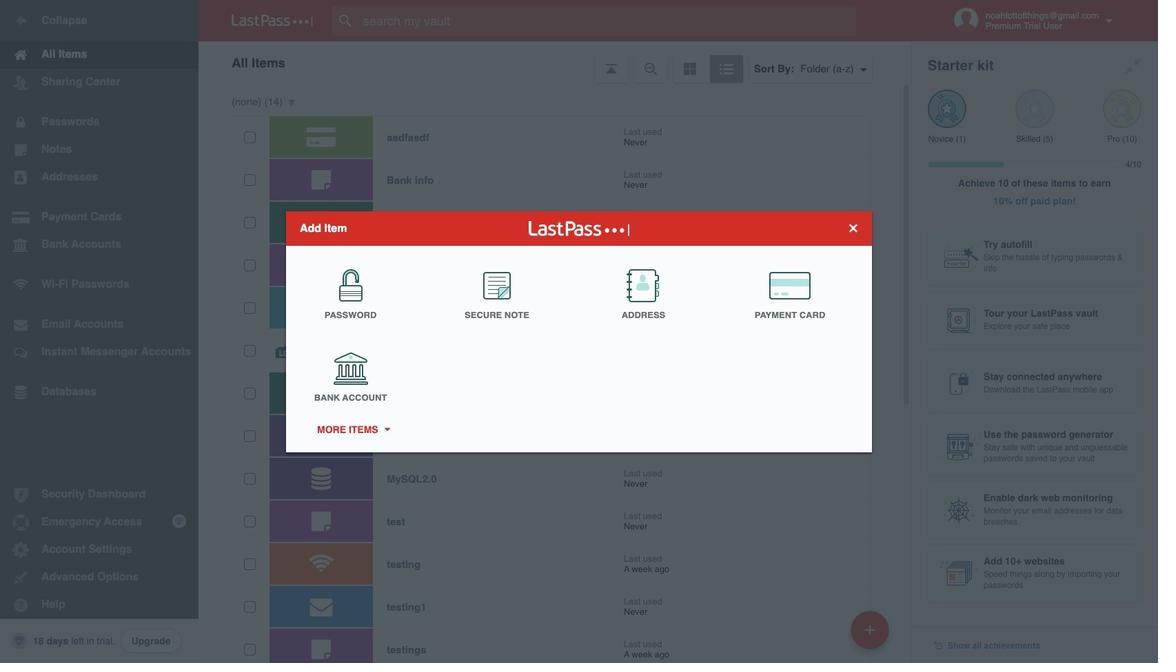 Task type: vqa. For each thing, say whether or not it's contained in the screenshot.
text field
no



Task type: describe. For each thing, give the bounding box(es) containing it.
new item image
[[865, 626, 875, 635]]

lastpass image
[[232, 14, 313, 27]]

vault options navigation
[[199, 41, 911, 83]]



Task type: locate. For each thing, give the bounding box(es) containing it.
new item navigation
[[846, 607, 897, 664]]

caret right image
[[382, 428, 392, 432]]

search my vault text field
[[332, 6, 883, 36]]

main navigation navigation
[[0, 0, 199, 664]]

dialog
[[286, 211, 872, 453]]

Search search field
[[332, 6, 883, 36]]



